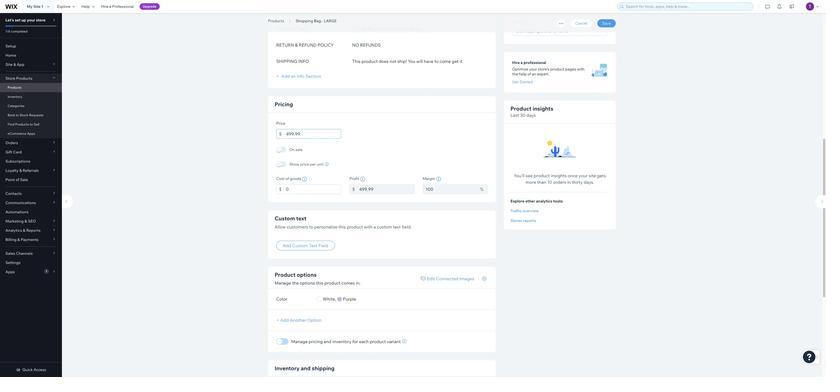 Task type: describe. For each thing, give the bounding box(es) containing it.
hire for hire a professional
[[512, 60, 520, 65]]

inventory for inventory
[[8, 95, 22, 99]]

0 horizontal spatial products link
[[0, 83, 62, 92]]

will
[[416, 59, 423, 64]]

sales channels button
[[0, 249, 62, 259]]

of for cost of goods
[[285, 176, 289, 181]]

1 horizontal spatial and
[[324, 340, 331, 345]]

edit
[[427, 276, 435, 282]]

shipping
[[276, 59, 297, 64]]

point of sale
[[5, 178, 28, 183]]

product
[[276, 26, 298, 31]]

add for add custom text field
[[283, 243, 291, 249]]

to inside custom text allow customers to personalize this product with a custom text field.
[[309, 225, 313, 230]]

profit
[[349, 176, 359, 181]]

add custom text field
[[283, 243, 328, 249]]

hire for hire a professional
[[101, 4, 108, 9]]

setup
[[5, 44, 16, 49]]

settings link
[[0, 259, 62, 268]]

bag right info
[[316, 12, 335, 24]]

in inside 'you'll see product insights once your site gets more than 10 orders in thirty days.'
[[567, 180, 571, 185]]

come
[[440, 59, 451, 64]]

custom inside button
[[292, 243, 308, 249]]

0 vertical spatial products link
[[265, 18, 287, 24]]

find
[[8, 123, 14, 127]]

help
[[519, 72, 527, 77]]

marketing & seo
[[5, 219, 36, 224]]

section
[[305, 73, 321, 79]]

another
[[290, 318, 306, 324]]

orders
[[5, 141, 18, 146]]

this
[[352, 59, 361, 64]]

add for add another option
[[280, 318, 289, 324]]

home
[[5, 53, 16, 58]]

ecommerce
[[8, 132, 26, 136]]

site
[[589, 173, 596, 179]]

categories link
[[0, 102, 62, 111]]

0 horizontal spatial 1
[[41, 4, 43, 9]]

on
[[289, 147, 295, 152]]

an inside optimize your store's product pages with the help of an expert.
[[532, 72, 536, 77]]

last
[[510, 113, 519, 118]]

add another option button
[[276, 316, 328, 326]]

get started link
[[512, 80, 533, 85]]

sidebar element
[[0, 13, 62, 378]]

products up ecommerce apps
[[15, 123, 29, 127]]

cancel button
[[570, 19, 592, 27]]

text
[[309, 243, 317, 249]]

allow
[[275, 225, 286, 230]]

site inside "dropdown button"
[[5, 62, 13, 67]]

$ down cost
[[279, 187, 282, 192]]

product inside the product options manage the options this product comes in.
[[324, 281, 341, 286]]

0 horizontal spatial -
[[322, 18, 323, 23]]

return & refund policy
[[276, 42, 334, 48]]

with inside custom text allow customers to personalize this product with a custom text field.
[[364, 225, 373, 230]]

shopping up product info at the top of the page
[[268, 12, 314, 24]]

categories
[[8, 104, 24, 108]]

0 horizontal spatial an
[[291, 73, 296, 79]]

traffic
[[510, 209, 522, 214]]

this inside custom text allow customers to personalize this product with a custom text field.
[[338, 225, 346, 230]]

get started
[[512, 80, 533, 85]]

not
[[390, 59, 396, 64]]

insights inside 'you'll see product insights once your site gets more than 10 orders in thirty days.'
[[551, 173, 567, 179]]

product info
[[276, 26, 309, 31]]

customers
[[287, 225, 308, 230]]

billing
[[5, 238, 17, 243]]

ecommerce apps
[[8, 132, 35, 136]]

your inside optimize your store's product pages with the help of an expert.
[[529, 67, 537, 72]]

1 vertical spatial manage
[[291, 340, 308, 345]]

back in stock requests
[[8, 113, 43, 117]]

of inside optimize your store's product pages with the help of an expert.
[[527, 72, 531, 77]]

help button
[[78, 0, 98, 13]]

policy
[[318, 42, 334, 48]]

1 horizontal spatial info tooltip image
[[402, 340, 406, 344]]

analytics & reports
[[5, 228, 41, 233]]

upgrade
[[143, 4, 156, 8]]

apps inside ecommerce apps link
[[27, 132, 35, 136]]

seo
[[28, 219, 36, 224]]

loyalty
[[5, 168, 18, 173]]

traffic overview
[[510, 209, 539, 214]]

setup link
[[0, 42, 62, 51]]

0 vertical spatial options
[[297, 272, 317, 279]]

8"
[[362, 26, 367, 31]]

product insights last 30 days
[[510, 106, 553, 118]]

ship!
[[397, 59, 407, 64]]

product inside 'you'll see product insights once your site gets more than 10 orders in thirty days.'
[[534, 173, 550, 179]]

gift
[[5, 150, 12, 155]]

subscriptions link
[[0, 157, 62, 166]]

you
[[408, 59, 415, 64]]

store's
[[538, 67, 549, 72]]

0 horizontal spatial and
[[301, 366, 311, 372]]

& for site
[[13, 62, 16, 67]]

orders button
[[0, 139, 62, 148]]

the inside optimize your store's product pages with the help of an expert.
[[512, 72, 518, 77]]

reports
[[523, 219, 536, 224]]

up
[[21, 18, 26, 23]]

& for billing
[[17, 238, 20, 243]]

products down store
[[8, 86, 22, 90]]

a for professional
[[521, 60, 523, 65]]

products inside dropdown button
[[16, 76, 32, 81]]

& for loyalty
[[19, 168, 22, 173]]

1 horizontal spatial -
[[337, 12, 340, 24]]

$ for %
[[352, 187, 355, 192]]

channels
[[16, 252, 33, 256]]

no
[[352, 42, 359, 48]]

find products to sell
[[8, 123, 39, 127]]

billing & payments button
[[0, 236, 62, 245]]

inventory and shipping
[[275, 366, 335, 372]]

shopping down the additional info sections
[[296, 18, 313, 23]]

site & app button
[[0, 60, 62, 69]]

manage inside the product options manage the options this product comes in.
[[275, 281, 291, 286]]

with inside optimize your store's product pages with the help of an expert.
[[577, 67, 585, 72]]

save
[[602, 21, 611, 26]]

set
[[15, 18, 20, 23]]

explore other analytics tools:
[[510, 199, 563, 204]]

manage pricing and inventory for each product variant
[[291, 340, 401, 345]]

& for return
[[295, 42, 298, 48]]

automations link
[[0, 208, 62, 217]]

sales channels
[[5, 252, 33, 256]]

sales
[[5, 252, 15, 256]]

info
[[297, 73, 304, 79]]

each
[[359, 340, 369, 345]]

contacts button
[[0, 189, 62, 199]]

gets
[[597, 173, 606, 179]]

no refunds
[[352, 42, 381, 48]]

0 vertical spatial to
[[434, 59, 439, 64]]

& for marketing
[[25, 219, 27, 224]]

goods
[[290, 176, 301, 181]]

this inside the product options manage the options this product comes in.
[[316, 281, 323, 286]]

to inside sidebar element
[[30, 123, 33, 127]]

1 inside sidebar element
[[46, 270, 47, 274]]

insights inside product insights last 30 days
[[533, 106, 553, 112]]

images
[[459, 276, 474, 282]]

does
[[379, 59, 389, 64]]

1/6
[[5, 29, 10, 33]]

let's set up your store
[[5, 18, 45, 23]]

color
[[276, 297, 287, 302]]

have
[[424, 59, 433, 64]]

custom inside custom text allow customers to personalize this product with a custom text field.
[[275, 215, 295, 222]]

point
[[5, 178, 15, 183]]



Task type: locate. For each thing, give the bounding box(es) containing it.
1 vertical spatial and
[[301, 366, 311, 372]]

& right return
[[295, 42, 298, 48]]

0 vertical spatial product
[[510, 106, 531, 112]]

my
[[27, 4, 32, 9]]

the
[[512, 72, 518, 77], [292, 281, 299, 286]]

add an info section link
[[276, 73, 321, 79]]

product inside product insights last 30 days
[[510, 106, 531, 112]]

1 horizontal spatial your
[[529, 67, 537, 72]]

manage left pricing
[[291, 340, 308, 345]]

analytics & reports button
[[0, 226, 62, 236]]

than
[[537, 180, 546, 185]]

price
[[276, 121, 285, 126]]

Search for tools, apps, help & more... field
[[624, 3, 751, 10]]

product inside custom text allow customers to personalize this product with a custom text field.
[[347, 225, 363, 230]]

None text field
[[286, 129, 341, 139], [359, 185, 414, 194], [423, 185, 477, 194], [286, 129, 341, 139], [359, 185, 414, 194], [423, 185, 477, 194]]

1 info tooltip image from the left
[[360, 177, 365, 182]]

insights up days
[[533, 106, 553, 112]]

a inside custom text allow customers to personalize this product with a custom text field.
[[374, 225, 376, 230]]

Start typing a brand name field
[[514, 26, 606, 36]]

0 vertical spatial site
[[33, 4, 40, 9]]

1 down settings link
[[46, 270, 47, 274]]

0 horizontal spatial explore
[[57, 4, 70, 9]]

apps down find products to sell link
[[27, 132, 35, 136]]

automations
[[5, 210, 29, 215]]

explore for explore
[[57, 4, 70, 9]]

reports
[[26, 228, 41, 233]]

0 horizontal spatial inventory
[[8, 95, 22, 99]]

custom left text
[[292, 243, 308, 249]]

your inside sidebar element
[[27, 18, 35, 23]]

manage up color
[[275, 281, 291, 286]]

to
[[434, 59, 439, 64], [30, 123, 33, 127], [309, 225, 313, 230]]

1 horizontal spatial in
[[567, 180, 571, 185]]

bag down info
[[314, 18, 321, 23]]

product up 30
[[510, 106, 531, 112]]

info tooltip image
[[360, 177, 365, 182], [436, 177, 441, 182]]

in
[[16, 113, 19, 117], [567, 180, 571, 185]]

bag
[[316, 12, 335, 24], [314, 18, 321, 23]]

a up optimize
[[521, 60, 523, 65]]

1 horizontal spatial with
[[577, 67, 585, 72]]

2 vertical spatial your
[[579, 173, 588, 179]]

0 horizontal spatial text
[[296, 215, 306, 222]]

0 vertical spatial info
[[299, 26, 309, 31]]

0 horizontal spatial this
[[316, 281, 323, 286]]

1 vertical spatial info tooltip image
[[402, 340, 406, 344]]

settings
[[5, 261, 20, 266]]

pages
[[565, 67, 576, 72]]

to left sell
[[30, 123, 33, 127]]

in right back
[[16, 113, 19, 117]]

marketing & seo button
[[0, 217, 62, 226]]

of for point of sale
[[16, 178, 19, 183]]

info tooltip image right 'margin'
[[436, 177, 441, 182]]

large up x
[[342, 12, 375, 24]]

& for analytics
[[23, 228, 25, 233]]

purple
[[343, 297, 356, 302]]

and right pricing
[[324, 340, 331, 345]]

0 horizontal spatial large
[[324, 18, 337, 23]]

product inside the product options manage the options this product comes in.
[[275, 272, 296, 279]]

info for shipping info
[[298, 59, 309, 64]]

site & app
[[5, 62, 24, 67]]

sell
[[34, 123, 39, 127]]

inventory for inventory and shipping
[[275, 366, 300, 372]]

1
[[41, 4, 43, 9], [46, 270, 47, 274]]

0 vertical spatial 1
[[41, 4, 43, 9]]

cancel
[[575, 21, 587, 26]]

0 horizontal spatial with
[[364, 225, 373, 230]]

in down once
[[567, 180, 571, 185]]

the inside the product options manage the options this product comes in.
[[292, 281, 299, 286]]

quick access button
[[16, 368, 46, 373]]

custom up allow
[[275, 215, 295, 222]]

1 vertical spatial with
[[364, 225, 373, 230]]

0 horizontal spatial a
[[109, 4, 111, 9]]

apps down the settings
[[5, 270, 15, 275]]

1 horizontal spatial a
[[374, 225, 376, 230]]

1 vertical spatial text
[[393, 225, 401, 230]]

stores
[[510, 219, 522, 224]]

large
[[342, 12, 375, 24], [324, 18, 337, 23]]

info tooltip image right profit
[[360, 177, 365, 182]]

0 horizontal spatial apps
[[5, 270, 15, 275]]

additional
[[276, 12, 304, 16]]

and left shipping on the left bottom
[[301, 366, 311, 372]]

1 vertical spatial products link
[[0, 83, 62, 92]]

pricing
[[309, 340, 323, 345]]

0 vertical spatial the
[[512, 72, 518, 77]]

0 horizontal spatial hire
[[101, 4, 108, 9]]

2 horizontal spatial a
[[521, 60, 523, 65]]

shipping
[[312, 366, 335, 372]]

0 vertical spatial manage
[[275, 281, 291, 286]]

store products button
[[0, 74, 62, 83]]

0 vertical spatial apps
[[27, 132, 35, 136]]

$ down price
[[279, 131, 282, 137]]

add
[[281, 73, 290, 79], [283, 243, 291, 249], [280, 318, 289, 324]]

referrals
[[23, 168, 39, 173]]

1 horizontal spatial text
[[393, 225, 401, 230]]

add for add an info section
[[281, 73, 290, 79]]

an left the info
[[291, 73, 296, 79]]

stock
[[19, 113, 28, 117]]

1 vertical spatial insights
[[551, 173, 567, 179]]

1 horizontal spatial info tooltip image
[[436, 177, 441, 182]]

days
[[526, 113, 536, 118]]

product for product options
[[275, 272, 296, 279]]

& inside popup button
[[17, 238, 20, 243]]

find products to sell link
[[0, 120, 62, 129]]

& inside shopping bag - large form
[[295, 42, 298, 48]]

info tooltip image right variant
[[402, 340, 406, 344]]

0 vertical spatial add
[[281, 73, 290, 79]]

optimize
[[512, 67, 528, 72]]

0 vertical spatial your
[[27, 18, 35, 23]]

field.
[[402, 225, 412, 230]]

products up product
[[268, 18, 284, 23]]

add left another
[[280, 318, 289, 324]]

shopping
[[268, 12, 314, 24], [296, 18, 313, 23]]

hire up optimize
[[512, 60, 520, 65]]

upgrade button
[[139, 3, 160, 10]]

traffic overview link
[[510, 209, 609, 214]]

product inside optimize your store's product pages with the help of an expert.
[[550, 67, 564, 72]]

completed
[[11, 29, 27, 33]]

your right up
[[27, 18, 35, 23]]

& left app
[[13, 62, 16, 67]]

hire inside shopping bag - large form
[[512, 60, 520, 65]]

help
[[81, 4, 90, 9]]

product for product insights
[[510, 106, 531, 112]]

0 vertical spatial in
[[16, 113, 19, 117]]

info
[[299, 26, 309, 31], [298, 59, 309, 64]]

tools:
[[553, 199, 563, 204]]

1 horizontal spatial hire
[[512, 60, 520, 65]]

0 horizontal spatial in
[[16, 113, 19, 117]]

info for product info
[[299, 26, 309, 31]]

margin
[[423, 176, 435, 181]]

shopping bag - large form
[[59, 0, 826, 378]]

0 vertical spatial a
[[109, 4, 111, 9]]

1 horizontal spatial the
[[512, 72, 518, 77]]

1 vertical spatial inventory
[[275, 366, 300, 372]]

1 horizontal spatial this
[[338, 225, 346, 230]]

& left 'seo'
[[25, 219, 27, 224]]

1 horizontal spatial manage
[[291, 340, 308, 345]]

info up add an info section
[[298, 59, 309, 64]]

1 horizontal spatial explore
[[510, 199, 524, 204]]

info tooltip image for profit
[[360, 177, 365, 182]]

1 horizontal spatial of
[[285, 176, 289, 181]]

inventory inside shopping bag - large form
[[275, 366, 300, 372]]

in inside sidebar element
[[16, 113, 19, 117]]

info tooltip image
[[302, 177, 307, 182], [402, 340, 406, 344]]

1 vertical spatial product
[[275, 272, 296, 279]]

0 horizontal spatial info tooltip image
[[360, 177, 365, 182]]

manage
[[275, 281, 291, 286], [291, 340, 308, 345]]

refund
[[299, 42, 317, 48]]

& inside "dropdown button"
[[13, 62, 16, 67]]

0 horizontal spatial the
[[292, 281, 299, 286]]

this product does not ship! you will have to come get it.
[[352, 59, 463, 64]]

a left custom
[[374, 225, 376, 230]]

1 horizontal spatial to
[[309, 225, 313, 230]]

an left the expert.
[[532, 72, 536, 77]]

1 horizontal spatial products link
[[265, 18, 287, 24]]

hire right help button
[[101, 4, 108, 9]]

explore left help
[[57, 4, 70, 9]]

communications
[[5, 201, 36, 206]]

large down sections
[[324, 18, 337, 23]]

1 vertical spatial site
[[5, 62, 13, 67]]

once
[[568, 173, 578, 179]]

1 vertical spatial to
[[30, 123, 33, 127]]

a
[[109, 4, 111, 9], [521, 60, 523, 65], [374, 225, 376, 230]]

0 vertical spatial inventory
[[8, 95, 22, 99]]

inventory inside sidebar element
[[8, 95, 22, 99]]

1 horizontal spatial inventory
[[275, 366, 300, 372]]

products link down store products
[[0, 83, 62, 92]]

0 vertical spatial custom
[[275, 215, 295, 222]]

site down home
[[5, 62, 13, 67]]

edit connected images button
[[418, 274, 477, 284]]

2 vertical spatial add
[[280, 318, 289, 324]]

inventory
[[332, 340, 351, 345]]

1 horizontal spatial large
[[342, 12, 375, 24]]

1 vertical spatial info
[[298, 59, 309, 64]]

site right my
[[33, 4, 40, 9]]

1 vertical spatial add
[[283, 243, 291, 249]]

add down allow
[[283, 243, 291, 249]]

more
[[526, 180, 536, 185]]

1 horizontal spatial product
[[510, 106, 531, 112]]

1 vertical spatial in
[[567, 180, 571, 185]]

2 horizontal spatial to
[[434, 59, 439, 64]]

1 horizontal spatial 1
[[46, 270, 47, 274]]

card
[[13, 150, 22, 155]]

of right cost
[[285, 176, 289, 181]]

edit connected images
[[427, 276, 474, 282]]

per
[[310, 162, 316, 167]]

0 vertical spatial and
[[324, 340, 331, 345]]

add down shipping
[[281, 73, 290, 79]]

your down professional
[[529, 67, 537, 72]]

0 horizontal spatial to
[[30, 123, 33, 127]]

back in stock requests link
[[0, 111, 62, 120]]

0 vertical spatial insights
[[533, 106, 553, 112]]

1 vertical spatial your
[[529, 67, 537, 72]]

0 horizontal spatial site
[[5, 62, 13, 67]]

& right billing
[[17, 238, 20, 243]]

home link
[[0, 51, 62, 60]]

stores reports
[[510, 219, 536, 224]]

and
[[324, 340, 331, 345], [301, 366, 311, 372]]

0 vertical spatial text
[[296, 215, 306, 222]]

you'll
[[514, 173, 525, 179]]

save button
[[597, 19, 616, 27]]

info tooltip image for margin
[[436, 177, 441, 182]]

to right customers
[[309, 225, 313, 230]]

2 info tooltip image from the left
[[436, 177, 441, 182]]

1 vertical spatial options
[[300, 281, 315, 286]]

products right store
[[16, 76, 32, 81]]

1 vertical spatial custom
[[292, 243, 308, 249]]

0 horizontal spatial product
[[275, 272, 296, 279]]

this right personalize on the bottom of the page
[[338, 225, 346, 230]]

1 vertical spatial 1
[[46, 270, 47, 274]]

& right 'loyalty' at the left of page
[[19, 168, 22, 173]]

1 vertical spatial the
[[292, 281, 299, 286]]

your inside 'you'll see product insights once your site gets more than 10 orders in thirty days.'
[[579, 173, 588, 179]]

1 vertical spatial apps
[[5, 270, 15, 275]]

0 horizontal spatial manage
[[275, 281, 291, 286]]

hire a professional
[[101, 4, 134, 9]]

1 vertical spatial hire
[[512, 60, 520, 65]]

info
[[305, 12, 316, 16]]

None text field
[[286, 185, 341, 194]]

text left field.
[[393, 225, 401, 230]]

apps
[[27, 132, 35, 136], [5, 270, 15, 275]]

insights
[[533, 106, 553, 112], [551, 173, 567, 179]]

$ down profit
[[352, 187, 355, 192]]

explore up traffic
[[510, 199, 524, 204]]

quick access
[[22, 368, 46, 373]]

to right the have
[[434, 59, 439, 64]]

a for professional
[[109, 4, 111, 9]]

products inside shopping bag - large form
[[268, 18, 284, 23]]

info down the additional info sections
[[299, 26, 309, 31]]

edit option link image
[[421, 277, 426, 281]]

1 horizontal spatial an
[[532, 72, 536, 77]]

1 vertical spatial a
[[521, 60, 523, 65]]

product up color
[[275, 272, 296, 279]]

0 vertical spatial this
[[338, 225, 346, 230]]

this up the white
[[316, 281, 323, 286]]

site
[[33, 4, 40, 9], [5, 62, 13, 67]]

your up 'thirty'
[[579, 173, 588, 179]]

communications button
[[0, 199, 62, 208]]

insights up orders
[[551, 173, 567, 179]]

2 horizontal spatial your
[[579, 173, 588, 179]]

flavors
[[409, 26, 422, 31]]

of left sale
[[16, 178, 19, 183]]

info tooltip image right goods
[[302, 177, 307, 182]]

text up customers
[[296, 215, 306, 222]]

marketing
[[5, 219, 24, 224]]

get
[[452, 59, 459, 64]]

0 vertical spatial info tooltip image
[[302, 177, 307, 182]]

with right 'pages'
[[577, 67, 585, 72]]

inventory link
[[0, 92, 62, 102]]

products link up product
[[265, 18, 287, 24]]

& left reports
[[23, 228, 25, 233]]

1 right my
[[41, 4, 43, 9]]

$ for on sale
[[279, 131, 282, 137]]

explore for explore other analytics tools:
[[510, 199, 524, 204]]

0 horizontal spatial your
[[27, 18, 35, 23]]

1 vertical spatial this
[[316, 281, 323, 286]]

1 horizontal spatial apps
[[27, 132, 35, 136]]

of
[[527, 72, 531, 77], [285, 176, 289, 181], [16, 178, 19, 183]]

1 horizontal spatial site
[[33, 4, 40, 9]]

0 vertical spatial hire
[[101, 4, 108, 9]]

0 vertical spatial with
[[577, 67, 585, 72]]

explore inside shopping bag - large form
[[510, 199, 524, 204]]

brand
[[512, 20, 523, 25]]

2 vertical spatial a
[[374, 225, 376, 230]]

of inside point of sale link
[[16, 178, 19, 183]]

a left professional
[[109, 4, 111, 9]]

none text field inside shopping bag - large form
[[286, 185, 341, 194]]

gift card
[[5, 150, 22, 155]]

0 horizontal spatial info tooltip image
[[302, 177, 307, 182]]

store products
[[5, 76, 32, 81]]

0 horizontal spatial of
[[16, 178, 19, 183]]

0 vertical spatial explore
[[57, 4, 70, 9]]

of right help
[[527, 72, 531, 77]]

pricing
[[275, 101, 293, 108]]

with left custom
[[364, 225, 373, 230]]



Task type: vqa. For each thing, say whether or not it's contained in the screenshot.
the bottommost is
no



